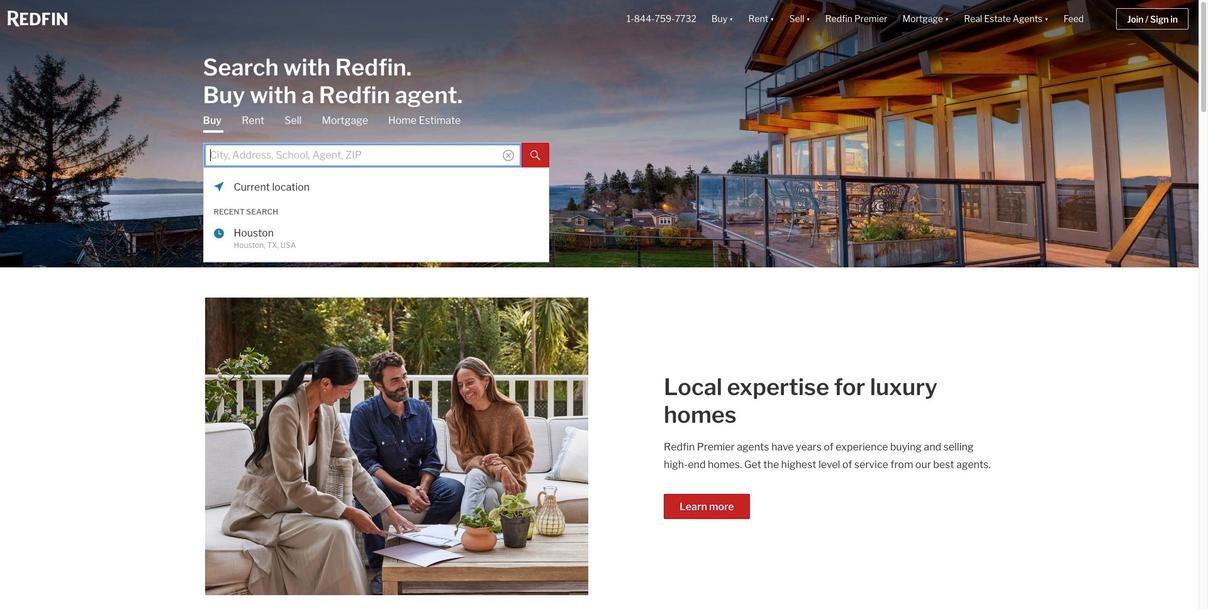 Task type: locate. For each thing, give the bounding box(es) containing it.
a woman showing a document for a backyard consultation. image
[[205, 298, 589, 595]]

search input image
[[503, 149, 514, 161]]

tab list
[[203, 114, 549, 262]]



Task type: describe. For each thing, give the bounding box(es) containing it.
submit search image
[[530, 151, 540, 161]]

City, Address, School, Agent, ZIP search field
[[203, 143, 521, 168]]



Task type: vqa. For each thing, say whether or not it's contained in the screenshot.
tab list
yes



